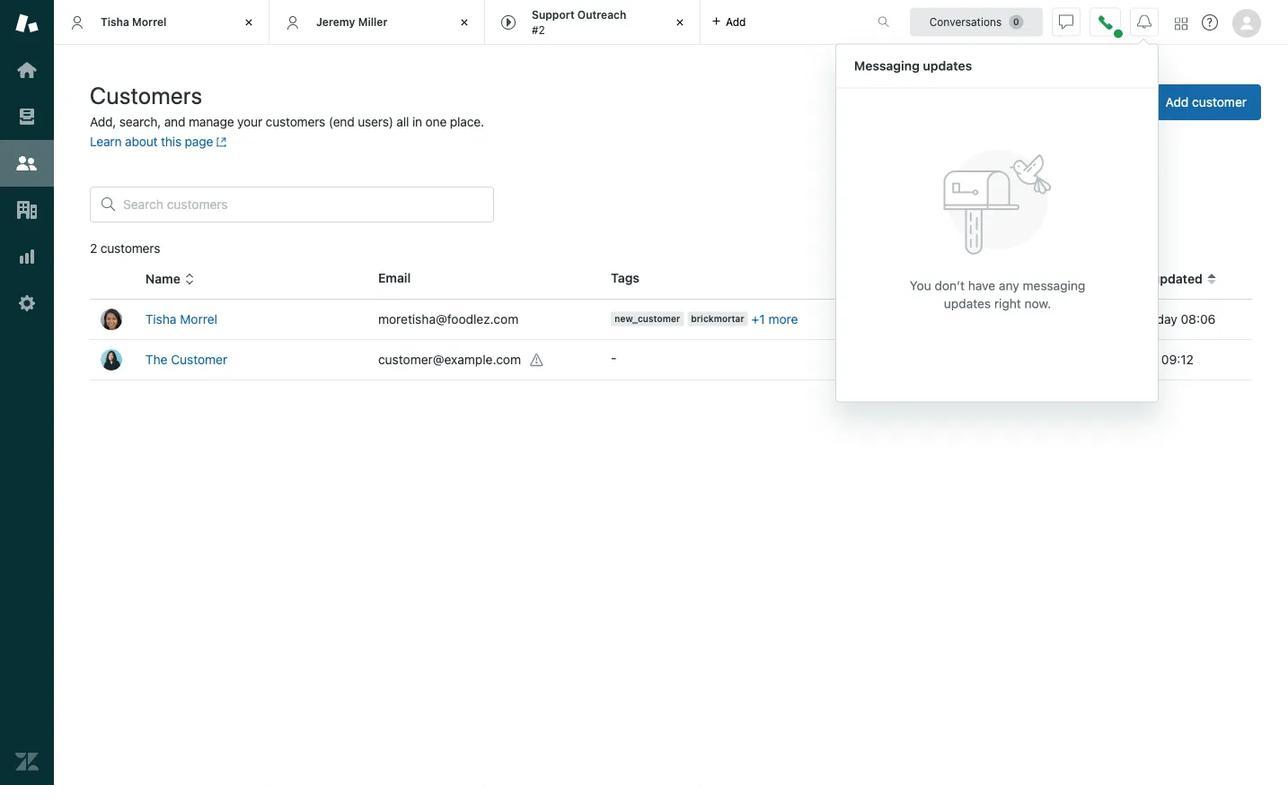 Task type: describe. For each thing, give the bounding box(es) containing it.
jeremy miller
[[316, 16, 388, 28]]

07:00) for arizona
[[928, 312, 966, 327]]

us-
[[1108, 353, 1131, 367]]

customer
[[1192, 95, 1247, 110]]

name button
[[145, 271, 195, 288]]

(gmt- for (gmt-07:00) arizona
[[890, 312, 928, 327]]

place.
[[450, 115, 484, 129]]

conversations
[[929, 16, 1002, 28]]

#2
[[532, 23, 545, 36]]

tabs tab list
[[54, 0, 859, 45]]

close image
[[240, 13, 258, 31]]

1 vertical spatial morrel
[[180, 312, 217, 327]]

reporting image
[[15, 245, 39, 269]]

1 vertical spatial tisha
[[145, 312, 176, 327]]

1 vertical spatial customers
[[100, 241, 160, 256]]

any
[[999, 278, 1019, 293]]

Search customers field
[[123, 197, 482, 213]]

the customer link
[[145, 353, 227, 367]]

notifications image
[[1137, 15, 1151, 29]]

(end
[[329, 115, 354, 129]]

more
[[768, 311, 798, 326]]

add button
[[701, 0, 757, 44]]

x-
[[1131, 353, 1143, 367]]

you don't have any messaging updates right now.
[[910, 278, 1085, 311]]

add customer button
[[1151, 84, 1261, 120]]

about
[[125, 134, 158, 149]]

miller
[[358, 16, 388, 28]]

learn about this page link
[[90, 134, 227, 149]]

09:12
[[1161, 353, 1194, 367]]

arizona
[[969, 312, 1013, 327]]

outreach
[[577, 9, 626, 21]]

last updated
[[1123, 272, 1203, 287]]

get started image
[[15, 58, 39, 82]]

add,
[[90, 115, 116, 129]]

support
[[532, 9, 575, 21]]

0 vertical spatial updates
[[923, 58, 972, 73]]

thursday 08:06
[[1123, 312, 1216, 327]]

learn about this page
[[90, 134, 213, 149]]

1 vertical spatial tisha morrel
[[145, 312, 217, 327]]

morrel inside tisha morrel tab
[[132, 16, 167, 28]]

this
[[161, 134, 181, 149]]

unverified email image
[[530, 354, 544, 368]]

views image
[[15, 105, 39, 128]]

messaging updates
[[854, 58, 972, 73]]

search,
[[119, 115, 161, 129]]

tags
[[611, 271, 639, 286]]

brickmortar
[[691, 314, 744, 324]]

menu containing messaging updates
[[835, 44, 1159, 406]]

2 close image from the left
[[671, 13, 689, 31]]

updated
[[1152, 272, 1203, 287]]

(opens in a new tab) image
[[213, 137, 227, 147]]

zendesk support image
[[15, 12, 39, 35]]

right
[[994, 296, 1021, 311]]

messaging
[[854, 58, 920, 73]]

en-
[[1088, 353, 1108, 367]]

email
[[378, 271, 411, 286]]

one
[[425, 115, 447, 129]]

customer@example.com
[[378, 352, 521, 367]]

new_customer
[[615, 314, 680, 324]]

1.txt.timezone.america_lo
[[1143, 353, 1288, 367]]



Task type: vqa. For each thing, say whether or not it's contained in the screenshot.
Reporting at the top
no



Task type: locate. For each thing, give the bounding box(es) containing it.
tab containing support outreach
[[485, 0, 701, 45]]

support outreach #2
[[532, 9, 626, 36]]

now.
[[1024, 296, 1051, 311]]

jeremy
[[316, 16, 355, 28]]

0 vertical spatial tisha morrel
[[101, 16, 167, 28]]

get help image
[[1202, 14, 1218, 31]]

07:00) down the (gmt-07:00) arizona
[[928, 353, 966, 367]]

0 horizontal spatial close image
[[455, 13, 473, 31]]

button displays agent's chat status as invisible. image
[[1059, 15, 1073, 29]]

zendesk products image
[[1175, 18, 1187, 30]]

1 horizontal spatial tisha
[[145, 312, 176, 327]]

1 horizontal spatial customers
[[266, 115, 325, 129]]

tisha morrel inside tab
[[101, 16, 167, 28]]

name
[[145, 272, 180, 287]]

2 07:00) from the top
[[928, 353, 966, 367]]

you
[[910, 278, 931, 293]]

+1
[[751, 311, 765, 326]]

1 horizontal spatial morrel
[[180, 312, 217, 327]]

manage
[[189, 115, 234, 129]]

close image
[[455, 13, 473, 31], [671, 13, 689, 31]]

+1 more button
[[751, 311, 798, 327]]

2 (gmt- from the top
[[890, 353, 928, 367]]

tisha morrel up customers in the left top of the page
[[101, 16, 167, 28]]

(gmt- down the (gmt-07:00) arizona
[[890, 353, 928, 367]]

last updated button
[[1123, 271, 1217, 288]]

all
[[397, 115, 409, 129]]

tisha morrel up the customer
[[145, 312, 217, 327]]

morrel
[[132, 16, 167, 28], [180, 312, 217, 327]]

add
[[726, 16, 746, 28]]

07:00) down don't
[[928, 312, 966, 327]]

tisha down name
[[145, 312, 176, 327]]

(gmt- down you
[[890, 312, 928, 327]]

customers add, search, and manage your customers (end users) all in one place.
[[90, 81, 484, 129]]

tisha
[[101, 16, 129, 28], [145, 312, 176, 327]]

jeremy miller tab
[[269, 0, 485, 45]]

main element
[[0, 0, 54, 786]]

close image inside the 'jeremy miller' tab
[[455, 13, 473, 31]]

1 vertical spatial 07:00)
[[928, 353, 966, 367]]

0 vertical spatial customers
[[266, 115, 325, 129]]

customers image
[[15, 152, 39, 175]]

tisha morrel link
[[145, 312, 217, 327]]

1 close image from the left
[[455, 13, 473, 31]]

zendesk image
[[15, 751, 39, 774]]

(gmt-07:00) arizona
[[890, 312, 1013, 327]]

the customer
[[145, 353, 227, 367]]

learn
[[90, 134, 122, 149]]

07:00)
[[928, 312, 966, 327], [928, 353, 966, 367]]

close image left #2
[[455, 13, 473, 31]]

last
[[1123, 272, 1149, 287]]

1 vertical spatial (gmt-
[[890, 353, 928, 367]]

1 horizontal spatial close image
[[671, 13, 689, 31]]

morrel up customers in the left top of the page
[[132, 16, 167, 28]]

add
[[1166, 95, 1189, 110]]

2 customers
[[90, 241, 160, 256]]

missing:
[[1037, 353, 1085, 367]]

the
[[145, 353, 167, 367]]

-
[[611, 351, 617, 366]]

tisha morrel
[[101, 16, 167, 28], [145, 312, 217, 327]]

organizations image
[[15, 199, 39, 222]]

customers right 2
[[100, 241, 160, 256]]

updates
[[923, 58, 972, 73], [944, 296, 991, 311]]

customers inside customers add, search, and manage your customers (end users) all in one place.
[[266, 115, 325, 129]]

updates down conversations at the right top of the page
[[923, 58, 972, 73]]

admin image
[[15, 292, 39, 315]]

0 horizontal spatial morrel
[[132, 16, 167, 28]]

customer
[[171, 353, 227, 367]]

page
[[185, 134, 213, 149]]

0 vertical spatial (gmt-
[[890, 312, 928, 327]]

brickmortar +1 more
[[691, 311, 798, 326]]

0 horizontal spatial customers
[[100, 241, 160, 256]]

0 horizontal spatial tisha
[[101, 16, 129, 28]]

tisha morrel tab
[[54, 0, 269, 45]]

0 vertical spatial morrel
[[132, 16, 167, 28]]

(gmt-07:00) translation missing: en-us-x-1.txt.timezone.america_lo
[[890, 353, 1288, 367]]

customers
[[90, 81, 203, 109]]

conversations button
[[910, 8, 1043, 36]]

updates inside 'you don't have any messaging updates right now.'
[[944, 296, 991, 311]]

have
[[968, 278, 995, 293]]

today
[[1123, 353, 1158, 367]]

don't
[[935, 278, 965, 293]]

add customer
[[1166, 95, 1247, 110]]

in
[[412, 115, 422, 129]]

and
[[164, 115, 185, 129]]

tab
[[485, 0, 701, 45]]

updates up the (gmt-07:00) arizona
[[944, 296, 991, 311]]

2
[[90, 241, 97, 256]]

08:06
[[1181, 312, 1216, 327]]

customers
[[266, 115, 325, 129], [100, 241, 160, 256]]

tisha inside tab
[[101, 16, 129, 28]]

morrel up 'customer'
[[180, 312, 217, 327]]

1 vertical spatial updates
[[944, 296, 991, 311]]

today 09:12
[[1123, 353, 1194, 367]]

translation
[[969, 353, 1033, 367]]

messaging
[[1023, 278, 1085, 293]]

thursday
[[1123, 312, 1177, 327]]

users)
[[358, 115, 393, 129]]

07:00) for translation
[[928, 353, 966, 367]]

(gmt- for (gmt-07:00) translation missing: en-us-x-1.txt.timezone.america_lo
[[890, 353, 928, 367]]

tisha up customers in the left top of the page
[[101, 16, 129, 28]]

(gmt-
[[890, 312, 928, 327], [890, 353, 928, 367]]

your
[[237, 115, 262, 129]]

1 07:00) from the top
[[928, 312, 966, 327]]

1 (gmt- from the top
[[890, 312, 928, 327]]

customers right your
[[266, 115, 325, 129]]

0 vertical spatial tisha
[[101, 16, 129, 28]]

close image left 'add' popup button
[[671, 13, 689, 31]]

moretisha@foodlez.com
[[378, 312, 518, 327]]

0 vertical spatial 07:00)
[[928, 312, 966, 327]]

menu
[[835, 44, 1159, 406]]



